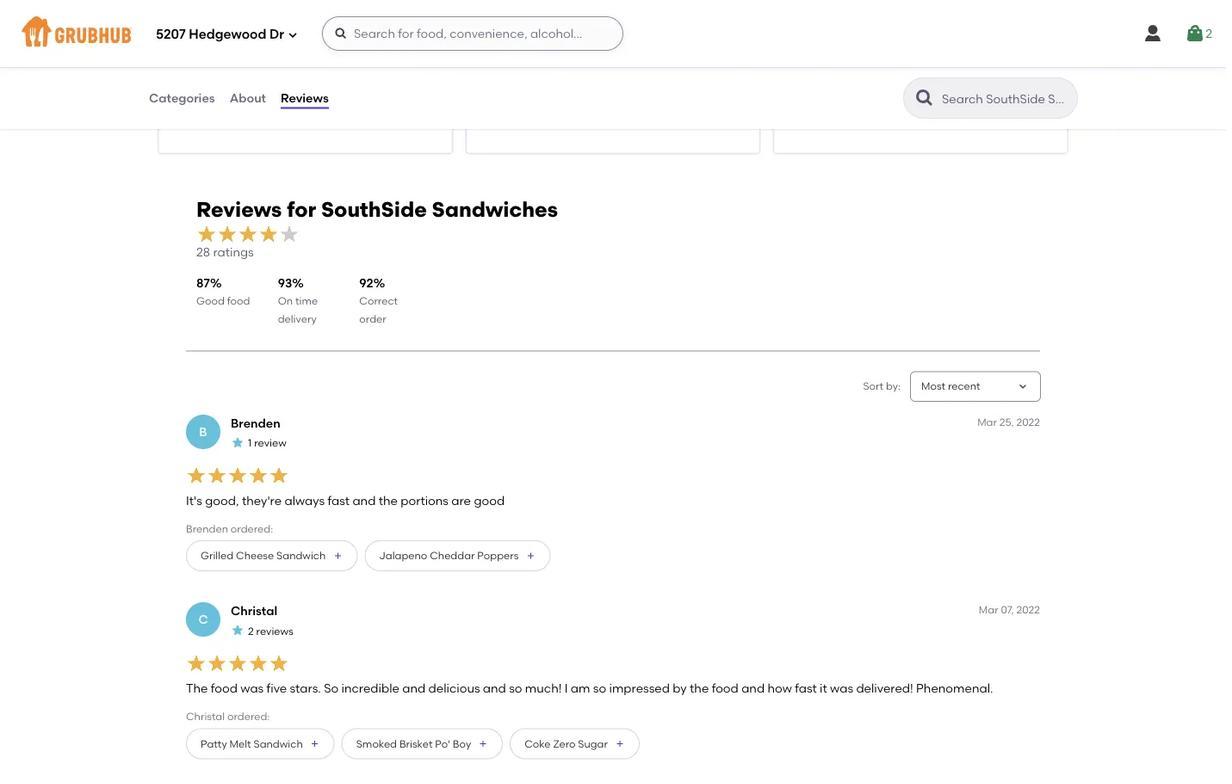 Task type: locate. For each thing, give the bounding box(es) containing it.
0 vertical spatial 2022
[[1017, 416, 1040, 429]]

1 vertical spatial 2
[[248, 625, 254, 638]]

plus icon image inside coke zero sugar button
[[615, 740, 625, 750]]

am
[[571, 682, 590, 696]]

1 vertical spatial ordered:
[[227, 711, 270, 724]]

star icon image left 1
[[231, 436, 245, 450]]

so left much!
[[509, 682, 522, 696]]

Search for food, convenience, alcohol... search field
[[322, 16, 623, 51]]

the food was five stars. so incredible and delicious and so much! i am so impressed by the food and how fast it was delivered! phenomenal.
[[186, 682, 993, 696]]

20140
[[269, 45, 309, 61]]

the left portions
[[379, 494, 398, 509]]

plus icon image inside smoked brisket po' boy button
[[478, 740, 488, 750]]

1 vertical spatial fast
[[795, 682, 817, 696]]

1 horizontal spatial 2
[[1206, 26, 1212, 41]]

1 vertical spatial sandwich
[[254, 738, 303, 751]]

plus icon image for coke zero sugar
[[615, 740, 625, 750]]

ratings for 300 ratings
[[1012, 106, 1053, 121]]

reviews inside button
[[281, 91, 329, 105]]

plus icon image right sugar
[[615, 740, 625, 750]]

portions
[[401, 494, 449, 509]]

ordered: up patty melt sandwich
[[227, 711, 270, 724]]

so right am
[[593, 682, 606, 696]]

ratings for 28 ratings
[[213, 246, 254, 260]]

it's good, they're always fast and the portions are good
[[186, 494, 505, 509]]

delivery for 20–35
[[199, 104, 238, 116]]

2
[[1206, 26, 1212, 41], [248, 625, 254, 638]]

mar 07, 2022
[[979, 604, 1040, 617]]

0 vertical spatial christal
[[231, 605, 277, 619]]

0 vertical spatial ordered:
[[231, 523, 273, 536]]

1 horizontal spatial was
[[830, 682, 853, 696]]

incredible
[[341, 682, 399, 696]]

0 vertical spatial brenden
[[231, 417, 280, 431]]

2022 right 25,
[[1017, 416, 1040, 429]]

1 review
[[248, 438, 287, 450]]

and left how
[[742, 682, 765, 696]]

reviews
[[281, 91, 329, 105], [196, 197, 282, 222]]

2 subscription pass image from the left
[[788, 67, 806, 80]]

was left the five
[[240, 682, 264, 696]]

patty
[[201, 738, 227, 751]]

food right by
[[712, 682, 739, 696]]

Search SouthSide Sandwiches search field
[[940, 90, 1072, 107]]

fast food
[[813, 67, 862, 79]]

1 horizontal spatial fast
[[795, 682, 817, 696]]

subscription pass image
[[173, 67, 190, 80], [788, 67, 806, 80]]

i
[[565, 682, 568, 696]]

ordered: up "cheese" on the left of the page
[[231, 523, 273, 536]]

delivery down time on the top of the page
[[278, 313, 317, 325]]

po'
[[435, 738, 450, 751]]

1 vertical spatial the
[[690, 682, 709, 696]]

food right good
[[227, 295, 250, 308]]

sandwich right "cheese" on the left of the page
[[276, 550, 326, 563]]

recent
[[948, 381, 980, 393]]

caret down icon image
[[1016, 380, 1030, 394]]

coke zero sugar
[[525, 738, 608, 751]]

bowls
[[197, 67, 226, 79]]

star icon image left 2 reviews
[[231, 624, 245, 638]]

plus icon image right boy
[[478, 740, 488, 750]]

mar for the food was five stars. so incredible and delicious and so much! i am so impressed by the food and how fast it was delivered! phenomenal.
[[979, 604, 999, 617]]

reviews down taco cabana 20140 link
[[281, 91, 329, 105]]

1 vertical spatial 2022
[[1017, 604, 1040, 617]]

delivery down min
[[199, 104, 238, 116]]

christal for christal ordered:
[[186, 711, 225, 724]]

subscription pass image down taco
[[173, 67, 190, 80]]

by
[[673, 682, 687, 696]]

ihop link
[[481, 43, 745, 63]]

1 vertical spatial delivery
[[278, 313, 317, 325]]

2022 right 07,
[[1017, 604, 1040, 617]]

1 star icon image from the top
[[231, 436, 245, 450]]

brenden up 1
[[231, 417, 280, 431]]

1 subscription pass image from the left
[[173, 67, 190, 80]]

the
[[379, 494, 398, 509], [690, 682, 709, 696]]

1 vertical spatial star icon image
[[231, 624, 245, 638]]

2 so from the left
[[593, 682, 606, 696]]

svg image
[[1143, 23, 1164, 44], [1185, 23, 1206, 44], [288, 30, 298, 40]]

the right by
[[690, 682, 709, 696]]

taco cabana 20140
[[173, 45, 309, 61]]

for
[[287, 197, 316, 222]]

20–35 min $1.99 delivery
[[173, 89, 238, 116]]

subscription pass image left fast
[[788, 67, 806, 80]]

ihop
[[481, 45, 516, 61]]

92 correct order
[[359, 276, 398, 325]]

2 star icon image from the top
[[231, 624, 245, 638]]

1 horizontal spatial brenden
[[231, 417, 280, 431]]

2022 for the food was five stars. so incredible and delicious and so much! i am so impressed by the food and how fast it was delivered! phenomenal.
[[1017, 604, 1040, 617]]

mar left 07,
[[979, 604, 999, 617]]

0 vertical spatial sandwich
[[276, 550, 326, 563]]

reviews up 28 ratings
[[196, 197, 282, 222]]

was
[[240, 682, 264, 696], [830, 682, 853, 696]]

christal up patty at the left bottom of page
[[186, 711, 225, 724]]

2022
[[1017, 416, 1040, 429], [1017, 604, 1040, 617]]

grilled cheese sandwich button
[[186, 541, 358, 572]]

subscription pass image for bowls
[[173, 67, 190, 80]]

and
[[353, 494, 376, 509], [402, 682, 426, 696], [483, 682, 506, 696], [742, 682, 765, 696]]

plus icon image inside patty melt sandwich button
[[310, 740, 320, 750]]

dr
[[270, 27, 284, 42]]

brenden up grilled
[[186, 523, 228, 536]]

sandwich right melt
[[254, 738, 303, 751]]

delivery inside 93 on time delivery
[[278, 313, 317, 325]]

0 vertical spatial delivery
[[199, 104, 238, 116]]

0 vertical spatial reviews
[[281, 91, 329, 105]]

0 vertical spatial ratings
[[1012, 106, 1053, 121]]

ordered: for they're
[[231, 523, 273, 536]]

christal for christal
[[231, 605, 277, 619]]

plus icon image
[[333, 552, 343, 562], [526, 552, 536, 562], [310, 740, 320, 750], [478, 740, 488, 750], [615, 740, 625, 750]]

subscription pass image
[[481, 67, 498, 80]]

good
[[196, 295, 225, 308]]

cheese
[[236, 550, 274, 563]]

plus icon image down stars.
[[310, 740, 320, 750]]

review
[[254, 438, 287, 450]]

1 horizontal spatial subscription pass image
[[788, 67, 806, 80]]

much!
[[525, 682, 562, 696]]

ordered:
[[231, 523, 273, 536], [227, 711, 270, 724]]

fast left it
[[795, 682, 817, 696]]

1 horizontal spatial delivery
[[278, 313, 317, 325]]

0 horizontal spatial was
[[240, 682, 264, 696]]

taco cabana 20140 link
[[173, 43, 438, 63]]

delivery inside 20–35 min $1.99 delivery
[[199, 104, 238, 116]]

plus icon image right poppers in the left of the page
[[526, 552, 536, 562]]

1 vertical spatial mar
[[979, 604, 999, 617]]

5207
[[156, 27, 186, 42]]

2 was from the left
[[830, 682, 853, 696]]

was right it
[[830, 682, 853, 696]]

delivery for 93
[[278, 313, 317, 325]]

87
[[196, 276, 210, 291]]

sandwich for five
[[254, 738, 303, 751]]

1 vertical spatial ratings
[[213, 246, 254, 260]]

0 vertical spatial star icon image
[[231, 436, 245, 450]]

subscription pass image for fast food
[[788, 67, 806, 80]]

0 horizontal spatial fast
[[328, 494, 350, 509]]

christal
[[231, 605, 277, 619], [186, 711, 225, 724]]

92
[[359, 276, 373, 291]]

taco
[[173, 45, 206, 61]]

ratings right 300
[[1012, 106, 1053, 121]]

ordered: for was
[[227, 711, 270, 724]]

plus icon image inside grilled cheese sandwich button
[[333, 552, 343, 562]]

1
[[248, 438, 252, 450]]

1 horizontal spatial christal
[[231, 605, 277, 619]]

0 horizontal spatial delivery
[[199, 104, 238, 116]]

2 horizontal spatial svg image
[[1185, 23, 1206, 44]]

0 horizontal spatial brenden
[[186, 523, 228, 536]]

impressed
[[609, 682, 670, 696]]

categories button
[[148, 67, 216, 129]]

so
[[509, 682, 522, 696], [593, 682, 606, 696]]

0 horizontal spatial 2
[[248, 625, 254, 638]]

0 horizontal spatial so
[[509, 682, 522, 696]]

phenomenal.
[[916, 682, 993, 696]]

hedgewood
[[189, 27, 266, 42]]

fast
[[328, 494, 350, 509], [795, 682, 817, 696]]

poppers
[[477, 550, 519, 563]]

0 vertical spatial mar
[[977, 416, 997, 429]]

sugar
[[578, 738, 608, 751]]

main navigation navigation
[[0, 0, 1226, 67]]

0 vertical spatial fast
[[328, 494, 350, 509]]

fast right always
[[328, 494, 350, 509]]

jalapeno
[[379, 550, 427, 563]]

0 horizontal spatial subscription pass image
[[173, 67, 190, 80]]

0 vertical spatial 2
[[1206, 26, 1212, 41]]

grilled
[[201, 550, 233, 563]]

0 horizontal spatial ratings
[[213, 246, 254, 260]]

it's
[[186, 494, 202, 509]]

1 vertical spatial christal
[[186, 711, 225, 724]]

0 horizontal spatial christal
[[186, 711, 225, 724]]

plus icon image inside jalapeno cheddar poppers button
[[526, 552, 536, 562]]

star icon image
[[231, 436, 245, 450], [231, 624, 245, 638]]

brenden
[[231, 417, 280, 431], [186, 523, 228, 536]]

2 for 2 reviews
[[248, 625, 254, 638]]

always
[[285, 494, 325, 509]]

2 2022 from the top
[[1017, 604, 1040, 617]]

1 2022 from the top
[[1017, 416, 1040, 429]]

delicious
[[428, 682, 480, 696]]

1 horizontal spatial so
[[593, 682, 606, 696]]

0 horizontal spatial svg image
[[288, 30, 298, 40]]

1 was from the left
[[240, 682, 264, 696]]

star icon image for christal
[[231, 624, 245, 638]]

mar left 25,
[[977, 416, 997, 429]]

ratings
[[1012, 106, 1053, 121], [213, 246, 254, 260]]

ratings right 28
[[213, 246, 254, 260]]

0 vertical spatial the
[[379, 494, 398, 509]]

svg image inside '2' button
[[1185, 23, 1206, 44]]

christal up 2 reviews
[[231, 605, 277, 619]]

sandwich for always
[[276, 550, 326, 563]]

and right always
[[353, 494, 376, 509]]

1 horizontal spatial ratings
[[1012, 106, 1053, 121]]

1 vertical spatial reviews
[[196, 197, 282, 222]]

2 inside button
[[1206, 26, 1212, 41]]

delivered!
[[856, 682, 913, 696]]

search icon image
[[914, 88, 935, 108]]

$1.99
[[173, 104, 196, 116]]

plus icon image down it's good, they're always fast and the portions are good
[[333, 552, 343, 562]]

mar
[[977, 416, 997, 429], [979, 604, 999, 617]]

sandwiches
[[432, 197, 558, 222]]

1 vertical spatial brenden
[[186, 523, 228, 536]]



Task type: vqa. For each thing, say whether or not it's contained in the screenshot.
rightmost $14.25
no



Task type: describe. For each thing, give the bounding box(es) containing it.
most
[[921, 381, 945, 393]]

28
[[196, 246, 210, 260]]

stars.
[[290, 682, 321, 696]]

fast
[[813, 67, 834, 79]]

about button
[[229, 67, 267, 129]]

good
[[474, 494, 505, 509]]

melt
[[230, 738, 251, 751]]

patty melt sandwich
[[201, 738, 303, 751]]

time
[[295, 295, 318, 308]]

5207 hedgewood dr
[[156, 27, 284, 42]]

smoked brisket po' boy button
[[342, 729, 503, 760]]

2 button
[[1185, 18, 1212, 49]]

1 so from the left
[[509, 682, 522, 696]]

b
[[199, 425, 207, 440]]

1 horizontal spatial svg image
[[1143, 23, 1164, 44]]

and left delicious
[[402, 682, 426, 696]]

it
[[820, 682, 827, 696]]

jalapeno cheddar poppers
[[379, 550, 519, 563]]

plus icon image for patty melt sandwich
[[310, 740, 320, 750]]

2 reviews
[[248, 625, 293, 638]]

reviews for southside sandwiches
[[196, 197, 558, 222]]

plus icon image for grilled cheese sandwich
[[333, 552, 343, 562]]

brenden ordered:
[[186, 523, 273, 536]]

coke
[[525, 738, 551, 751]]

mar 25, 2022
[[977, 416, 1040, 429]]

the
[[186, 682, 208, 696]]

Sort by: field
[[921, 380, 980, 395]]

good,
[[205, 494, 239, 509]]

boy
[[453, 738, 471, 751]]

reviews
[[256, 625, 293, 638]]

mar for it's good, they're always fast and the portions are good
[[977, 416, 997, 429]]

87 good food
[[196, 276, 250, 308]]

cheddar
[[430, 550, 475, 563]]

and right delicious
[[483, 682, 506, 696]]

reviews for reviews
[[281, 91, 329, 105]]

smoked
[[356, 738, 397, 751]]

reviews button
[[280, 67, 330, 129]]

christal ordered:
[[186, 711, 270, 724]]

svg image
[[334, 27, 348, 40]]

food
[[836, 67, 862, 79]]

min
[[206, 89, 224, 101]]

300
[[988, 106, 1010, 121]]

most recent
[[921, 381, 980, 393]]

300 ratings
[[988, 106, 1053, 121]]

93
[[278, 276, 292, 291]]

plus icon image for smoked brisket po' boy
[[478, 740, 488, 750]]

jalapeno cheddar poppers button
[[365, 541, 551, 572]]

sort
[[863, 381, 884, 393]]

20–35
[[173, 89, 203, 101]]

2 for 2
[[1206, 26, 1212, 41]]

star icon image for brenden
[[231, 436, 245, 450]]

cabana
[[210, 45, 266, 61]]

food right the
[[211, 682, 238, 696]]

sort by:
[[863, 381, 901, 393]]

grilled cheese sandwich
[[201, 550, 326, 563]]

coke zero sugar button
[[510, 729, 640, 760]]

on
[[278, 295, 293, 308]]

0 horizontal spatial the
[[379, 494, 398, 509]]

by:
[[886, 381, 901, 393]]

brenden for brenden
[[231, 417, 280, 431]]

so
[[324, 682, 339, 696]]

2022 for it's good, they're always fast and the portions are good
[[1017, 416, 1040, 429]]

categories
[[149, 91, 215, 105]]

reviews for reviews for southside sandwiches
[[196, 197, 282, 222]]

zero
[[553, 738, 576, 751]]

southside
[[321, 197, 427, 222]]

smoked brisket po' boy
[[356, 738, 471, 751]]

brenden for brenden ordered:
[[186, 523, 228, 536]]

are
[[451, 494, 471, 509]]

25,
[[1000, 416, 1014, 429]]

about
[[230, 91, 266, 105]]

correct
[[359, 295, 398, 308]]

five
[[267, 682, 287, 696]]

plus icon image for jalapeno cheddar poppers
[[526, 552, 536, 562]]

food inside 87 good food
[[227, 295, 250, 308]]

c
[[198, 613, 208, 628]]

patty melt sandwich button
[[186, 729, 335, 760]]

1 horizontal spatial the
[[690, 682, 709, 696]]

breakfast
[[505, 67, 553, 79]]

they're
[[242, 494, 282, 509]]

brisket
[[399, 738, 433, 751]]

28 ratings
[[196, 246, 254, 260]]



